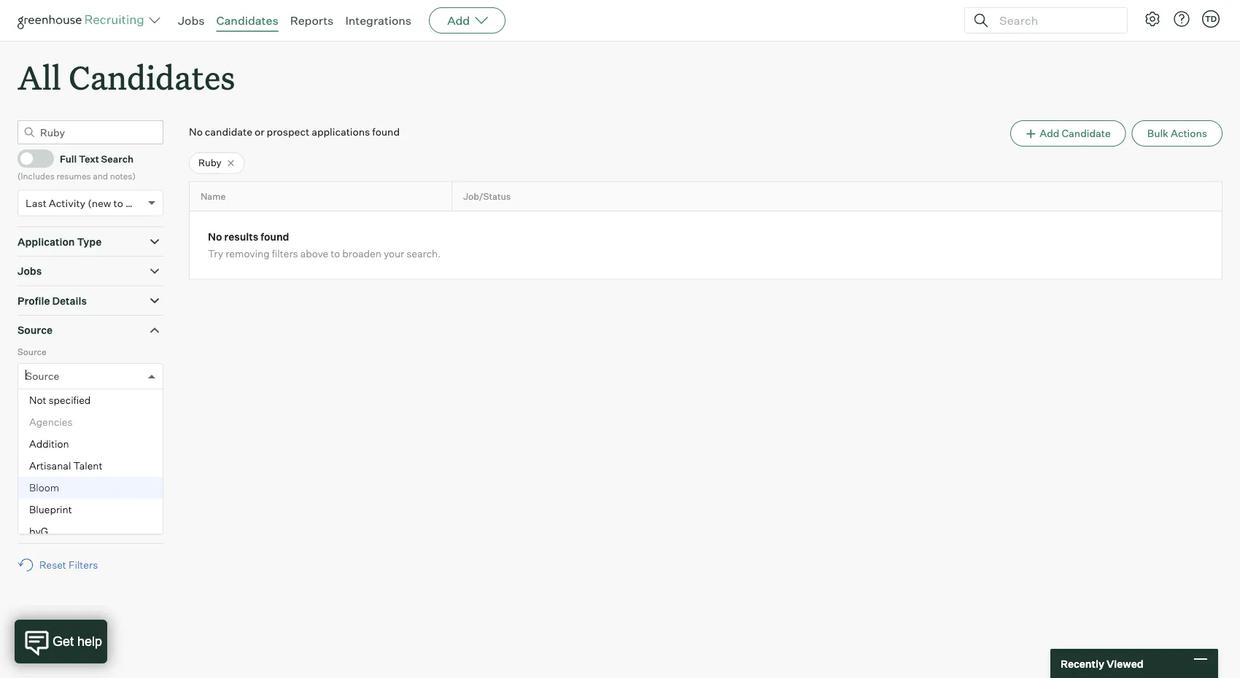 Task type: vqa. For each thing, say whether or not it's contained in the screenshot.
THE PIPELINE TASKS at the left bottom of the page
yes



Task type: locate. For each thing, give the bounding box(es) containing it.
add candidate
[[1040, 127, 1111, 140]]

1 vertical spatial add
[[1040, 127, 1060, 140]]

reset
[[39, 559, 66, 572]]

application
[[18, 236, 75, 248]]

to
[[55, 402, 65, 413], [69, 425, 81, 438]]

None field
[[26, 364, 29, 389]]

source
[[18, 324, 53, 337], [18, 346, 47, 357], [26, 370, 59, 383]]

0 vertical spatial no
[[189, 126, 203, 138]]

1 horizontal spatial add
[[1040, 127, 1060, 140]]

0 horizontal spatial to
[[114, 197, 123, 210]]

no left candidate
[[189, 126, 203, 138]]

found right applications
[[372, 126, 400, 138]]

search.
[[407, 248, 441, 260]]

full
[[60, 153, 77, 165]]

credited up agencies
[[18, 402, 53, 413]]

found
[[372, 126, 400, 138], [261, 231, 289, 244]]

addition option
[[18, 434, 163, 456]]

0 horizontal spatial jobs
[[18, 265, 42, 278]]

to left old)
[[114, 197, 123, 210]]

artisanal
[[29, 460, 71, 473]]

Search text field
[[996, 10, 1114, 31]]

prospect
[[267, 126, 310, 138]]

add candidate link
[[1011, 121, 1127, 147]]

0 vertical spatial candidates
[[216, 13, 279, 28]]

list box containing not specified
[[18, 390, 163, 653]]

add for add
[[448, 13, 470, 28]]

credited to
[[18, 402, 65, 413], [26, 425, 81, 438]]

job/status
[[463, 191, 511, 202]]

candidates right jobs link
[[216, 13, 279, 28]]

1 horizontal spatial to
[[69, 425, 81, 438]]

pipeline tasks
[[18, 494, 89, 506]]

list box inside source element
[[18, 390, 163, 653]]

found up the filters
[[261, 231, 289, 244]]

all candidates
[[18, 55, 235, 99]]

search
[[101, 153, 134, 165]]

your
[[384, 248, 404, 260]]

viewed
[[1107, 658, 1144, 671]]

no
[[189, 126, 203, 138], [208, 231, 222, 244]]

agencies
[[29, 416, 73, 429]]

credited
[[18, 402, 53, 413], [26, 425, 67, 438]]

1 vertical spatial to
[[69, 425, 81, 438]]

td button
[[1200, 7, 1223, 31]]

application type
[[18, 236, 102, 248]]

1 vertical spatial to
[[331, 248, 340, 260]]

0 vertical spatial source
[[18, 324, 53, 337]]

name
[[201, 191, 226, 202]]

list box
[[18, 390, 163, 653]]

jobs link
[[178, 13, 205, 28]]

bulk actions link
[[1133, 121, 1223, 147]]

not specified
[[29, 394, 91, 407]]

full text search (includes resumes and notes)
[[18, 153, 136, 182]]

1 horizontal spatial no
[[208, 231, 222, 244]]

0 vertical spatial jobs
[[178, 13, 205, 28]]

2 vertical spatial source
[[26, 370, 59, 383]]

recently viewed
[[1061, 658, 1144, 671]]

1 horizontal spatial found
[[372, 126, 400, 138]]

1 vertical spatial no
[[208, 231, 222, 244]]

0 horizontal spatial to
[[55, 402, 65, 413]]

no up try
[[208, 231, 222, 244]]

credited to down not specified
[[26, 425, 81, 438]]

activity
[[49, 197, 86, 210]]

Search candidates field
[[18, 121, 163, 145]]

(includes
[[18, 171, 55, 182]]

education
[[18, 523, 68, 536]]

1 horizontal spatial jobs
[[178, 13, 205, 28]]

1 horizontal spatial to
[[331, 248, 340, 260]]

to right above
[[331, 248, 340, 260]]

not specified option
[[18, 390, 163, 412]]

reset filters button
[[18, 552, 105, 579]]

greenhouse recruiting image
[[18, 12, 149, 29]]

no inside no results found try removing filters above to broaden your search.
[[208, 231, 222, 244]]

found inside no results found try removing filters above to broaden your search.
[[261, 231, 289, 244]]

credited down not
[[26, 425, 67, 438]]

1 vertical spatial source
[[18, 346, 47, 357]]

0 horizontal spatial add
[[448, 13, 470, 28]]

jobs
[[178, 13, 205, 28], [18, 265, 42, 278]]

integrations
[[345, 13, 412, 28]]

credited to up agencies
[[18, 402, 65, 413]]

byg
[[29, 526, 48, 538]]

last activity (new to old) option
[[26, 197, 144, 210]]

1 vertical spatial jobs
[[18, 265, 42, 278]]

add button
[[429, 7, 506, 34]]

to down specified
[[69, 425, 81, 438]]

0 vertical spatial credited
[[18, 402, 53, 413]]

artisanal talent
[[29, 460, 103, 473]]

0 horizontal spatial found
[[261, 231, 289, 244]]

all
[[18, 55, 61, 99]]

0 vertical spatial to
[[114, 197, 123, 210]]

bloom
[[29, 482, 59, 495]]

1 vertical spatial found
[[261, 231, 289, 244]]

reports link
[[290, 13, 334, 28]]

jobs left candidates link on the left top
[[178, 13, 205, 28]]

no results found try removing filters above to broaden your search.
[[208, 231, 441, 260]]

0 horizontal spatial no
[[189, 126, 203, 138]]

artisanal talent option
[[18, 456, 163, 477]]

checkmark image
[[24, 153, 35, 163]]

to up agencies
[[55, 402, 65, 413]]

add inside popup button
[[448, 13, 470, 28]]

candidates down jobs link
[[69, 55, 235, 99]]

candidates link
[[216, 13, 279, 28]]

add
[[448, 13, 470, 28], [1040, 127, 1060, 140]]

try
[[208, 248, 223, 260]]

broaden
[[343, 248, 382, 260]]

specified
[[49, 394, 91, 407]]

jobs up profile
[[18, 265, 42, 278]]

0 vertical spatial found
[[372, 126, 400, 138]]

td button
[[1203, 10, 1220, 28]]

to
[[114, 197, 123, 210], [331, 248, 340, 260]]

0 vertical spatial add
[[448, 13, 470, 28]]

no for no results found try removing filters above to broaden your search.
[[208, 231, 222, 244]]

candidates
[[216, 13, 279, 28], [69, 55, 235, 99]]



Task type: describe. For each thing, give the bounding box(es) containing it.
details
[[52, 295, 87, 307]]

tasks
[[60, 494, 89, 506]]

removing
[[226, 248, 270, 260]]

filters
[[272, 248, 298, 260]]

no for no candidate or prospect applications found
[[189, 126, 203, 138]]

and
[[93, 171, 108, 182]]

credited to element
[[18, 400, 163, 455]]

(new
[[88, 197, 111, 210]]

type
[[77, 236, 102, 248]]

candidate
[[205, 126, 253, 138]]

integrations link
[[345, 13, 412, 28]]

recently
[[1061, 658, 1105, 671]]

add for add candidate
[[1040, 127, 1060, 140]]

none field inside source element
[[26, 364, 29, 389]]

filters
[[69, 559, 98, 572]]

bulk actions
[[1148, 127, 1208, 140]]

results
[[224, 231, 259, 244]]

source element
[[18, 345, 163, 653]]

blueprint option
[[18, 499, 163, 521]]

blueprint
[[29, 504, 72, 517]]

no candidate or prospect applications found
[[189, 126, 400, 138]]

0 vertical spatial to
[[55, 402, 65, 413]]

talent
[[73, 460, 103, 473]]

text
[[79, 153, 99, 165]]

resumes
[[56, 171, 91, 182]]

1 vertical spatial credited
[[26, 425, 67, 438]]

or
[[255, 126, 265, 138]]

last activity (new to old)
[[26, 197, 144, 210]]

byg option
[[18, 521, 163, 543]]

td
[[1206, 14, 1217, 24]]

last
[[26, 197, 47, 210]]

not
[[29, 394, 46, 407]]

applications
[[312, 126, 370, 138]]

to inside no results found try removing filters above to broaden your search.
[[331, 248, 340, 260]]

profile details
[[18, 295, 87, 307]]

ruby
[[199, 157, 222, 169]]

pipeline
[[18, 494, 58, 506]]

bloom option
[[18, 477, 163, 499]]

reset filters
[[39, 559, 98, 572]]

responsibility
[[18, 464, 88, 477]]

1 vertical spatial credited to
[[26, 425, 81, 438]]

configure image
[[1144, 10, 1162, 28]]

1 vertical spatial candidates
[[69, 55, 235, 99]]

reports
[[290, 13, 334, 28]]

bulk
[[1148, 127, 1169, 140]]

old)
[[126, 197, 144, 210]]

candidate
[[1062, 127, 1111, 140]]

source for credited
[[18, 324, 53, 337]]

addition
[[29, 438, 69, 451]]

profile
[[18, 295, 50, 307]]

actions
[[1171, 127, 1208, 140]]

notes)
[[110, 171, 136, 182]]

above
[[300, 248, 329, 260]]

0 vertical spatial credited to
[[18, 402, 65, 413]]

source for not
[[18, 346, 47, 357]]



